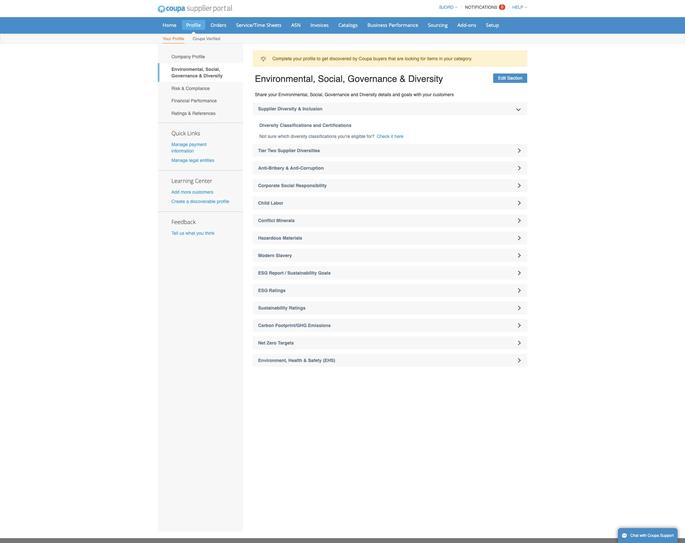 Task type: describe. For each thing, give the bounding box(es) containing it.
which
[[278, 134, 290, 139]]

1 horizontal spatial and
[[351, 92, 359, 97]]

bjord
[[440, 5, 454, 10]]

edit section link
[[494, 74, 528, 83]]

diversity left details on the right top of the page
[[360, 92, 377, 97]]

materials
[[283, 236, 302, 241]]

ons
[[468, 22, 477, 28]]

information
[[172, 148, 194, 154]]

0 horizontal spatial with
[[414, 92, 422, 97]]

your right share
[[268, 92, 277, 97]]

sustainability ratings
[[258, 306, 306, 311]]

ratings for esg
[[269, 288, 286, 294]]

diversity inside dropdown button
[[278, 106, 297, 112]]

0 vertical spatial customers
[[433, 92, 454, 97]]

support
[[661, 534, 674, 539]]

diversities
[[297, 148, 320, 153]]

governance inside environmental, social, governance & diversity
[[172, 73, 198, 78]]

category.
[[454, 56, 473, 61]]

your right in
[[444, 56, 453, 61]]

& inside heading
[[298, 106, 301, 112]]

manage legal entities link
[[172, 158, 214, 163]]

environment,
[[258, 358, 287, 364]]

company profile link
[[158, 51, 243, 63]]

net zero targets button
[[253, 337, 528, 350]]

ratings for sustainability
[[289, 306, 306, 311]]

environmental, social, governance & diversity link
[[158, 63, 243, 82]]

risk & compliance link
[[158, 82, 243, 95]]

help
[[513, 5, 524, 10]]

create a discoverable profile link
[[172, 199, 229, 204]]

looking
[[405, 56, 420, 61]]

not sure which diversity classifications you're eligible for? check it here
[[260, 134, 404, 139]]

coupa verified link
[[193, 35, 221, 43]]

esg ratings
[[258, 288, 286, 294]]

your profile link
[[162, 35, 185, 43]]

child
[[258, 201, 270, 206]]

slavery
[[276, 253, 292, 258]]

that
[[388, 56, 396, 61]]

ratings & references link
[[158, 107, 243, 120]]

company profile
[[172, 54, 205, 59]]

labor
[[271, 201, 284, 206]]

risk
[[172, 86, 180, 91]]

esg report / sustainability goals button
[[253, 267, 528, 280]]

hazardous materials
[[258, 236, 302, 241]]

edit section
[[499, 76, 523, 81]]

with inside button
[[640, 534, 647, 539]]

anti-bribery & anti-corruption heading
[[253, 162, 528, 175]]

get
[[322, 56, 328, 61]]

performance for financial performance
[[191, 98, 217, 104]]

notifications
[[466, 5, 498, 10]]

anti-bribery & anti-corruption
[[258, 166, 324, 171]]

catalogs
[[339, 22, 358, 28]]

carbon footprint/ghg emissions heading
[[253, 319, 528, 332]]

manage payment information link
[[172, 142, 207, 154]]

service/time
[[236, 22, 265, 28]]

targets
[[278, 341, 294, 346]]

environment, health & safety (ehs) heading
[[253, 354, 528, 367]]

sourcing
[[428, 22, 448, 28]]

supplier diversity & inclusion button
[[253, 102, 528, 115]]

child labor
[[258, 201, 284, 206]]

0 horizontal spatial customers
[[193, 190, 213, 195]]

& up goals
[[400, 74, 406, 84]]

carbon footprint/ghg emissions button
[[253, 319, 528, 332]]

diversity
[[291, 134, 308, 139]]

0 horizontal spatial environmental, social, governance & diversity
[[172, 67, 223, 78]]

financial
[[172, 98, 190, 104]]

a
[[186, 199, 189, 204]]

zero
[[267, 341, 277, 346]]

0 vertical spatial coupa
[[193, 36, 205, 41]]

net zero targets heading
[[253, 337, 528, 350]]

quick
[[172, 129, 186, 137]]

diversity down 'for'
[[409, 74, 443, 84]]

profile for company profile
[[192, 54, 205, 59]]

in
[[439, 56, 443, 61]]

catalogs link
[[334, 20, 362, 30]]

links
[[187, 129, 200, 137]]

for
[[421, 56, 426, 61]]

conflict minerals heading
[[253, 214, 528, 227]]

what
[[186, 231, 195, 236]]

(ehs)
[[323, 358, 336, 364]]

center
[[195, 177, 212, 185]]

conflict minerals button
[[253, 214, 528, 227]]

supplier inside dropdown button
[[258, 106, 276, 112]]

social
[[281, 183, 295, 188]]

& inside environmental, social, governance & diversity
[[199, 73, 202, 78]]

navigation containing notifications 0
[[437, 1, 528, 14]]

notifications 0
[[466, 5, 504, 10]]

carbon footprint/ghg emissions
[[258, 323, 331, 329]]

0 vertical spatial profile
[[186, 22, 201, 28]]

modern slavery button
[[253, 249, 528, 262]]

tell us what you think button
[[172, 230, 215, 237]]

chat with coupa support
[[631, 534, 674, 539]]

buyers
[[374, 56, 387, 61]]

are
[[397, 56, 404, 61]]

& right risk
[[182, 86, 185, 91]]

esg report / sustainability goals
[[258, 271, 331, 276]]

invoices link
[[306, 20, 333, 30]]

edit
[[499, 76, 506, 81]]

hazardous materials button
[[253, 232, 528, 245]]

esg for esg ratings
[[258, 288, 268, 294]]

profile for your profile
[[172, 36, 184, 41]]

esg report / sustainability goals heading
[[253, 267, 528, 280]]

corporate social responsibility heading
[[253, 179, 528, 192]]

diversity inside environmental, social, governance & diversity
[[204, 73, 223, 78]]

sustainability inside sustainability ratings dropdown button
[[258, 306, 288, 311]]

2 vertical spatial social,
[[310, 92, 324, 97]]

complete your profile to get discovered by coupa buyers that are looking for items in your category. alert
[[253, 51, 528, 67]]

hazardous materials heading
[[253, 232, 528, 245]]

your right goals
[[423, 92, 432, 97]]

your profile
[[163, 36, 184, 41]]

corporate social responsibility button
[[253, 179, 528, 192]]

for?
[[367, 134, 375, 139]]

1 vertical spatial social,
[[318, 74, 345, 84]]

sustainability inside esg report / sustainability goals dropdown button
[[288, 271, 317, 276]]

us
[[180, 231, 184, 236]]

home link
[[159, 20, 181, 30]]

carbon
[[258, 323, 274, 329]]

tier two supplier diversities heading
[[253, 144, 528, 157]]



Task type: locate. For each thing, give the bounding box(es) containing it.
share your environmental, social, governance and diversity details and goals with your customers
[[255, 92, 454, 97]]

supplier diversity & inclusion heading
[[253, 102, 528, 115]]

corporate social responsibility
[[258, 183, 327, 188]]

coupa left verified
[[193, 36, 205, 41]]

add-ons link
[[454, 20, 481, 30]]

with right the "chat"
[[640, 534, 647, 539]]

chat with coupa support button
[[618, 529, 678, 544]]

1 horizontal spatial with
[[640, 534, 647, 539]]

invoices
[[311, 22, 329, 28]]

orders
[[211, 22, 227, 28]]

ratings down report
[[269, 288, 286, 294]]

your right complete
[[293, 56, 302, 61]]

verified
[[206, 36, 221, 41]]

0 vertical spatial profile
[[303, 56, 316, 61]]

0 vertical spatial manage
[[172, 142, 188, 147]]

profile inside alert
[[303, 56, 316, 61]]

tier two supplier diversities button
[[253, 144, 528, 157]]

compliance
[[186, 86, 210, 91]]

environment, health & safety (ehs) button
[[253, 354, 528, 367]]

0 vertical spatial supplier
[[258, 106, 276, 112]]

1 vertical spatial performance
[[191, 98, 217, 104]]

payment
[[189, 142, 207, 147]]

anti- up "corporate social responsibility"
[[290, 166, 301, 171]]

& down financial performance
[[188, 111, 191, 116]]

sustainability ratings heading
[[253, 302, 528, 315]]

sustainability
[[288, 271, 317, 276], [258, 306, 288, 311]]

coupa
[[193, 36, 205, 41], [359, 56, 372, 61], [648, 534, 660, 539]]

child labor heading
[[253, 197, 528, 210]]

1 anti- from the left
[[258, 166, 269, 171]]

service/time sheets link
[[232, 20, 286, 30]]

1 horizontal spatial environmental, social, governance & diversity
[[255, 74, 443, 84]]

0 vertical spatial esg
[[258, 271, 268, 276]]

environmental, social, governance & diversity up compliance
[[172, 67, 223, 78]]

1 horizontal spatial anti-
[[290, 166, 301, 171]]

0 horizontal spatial and
[[313, 123, 321, 128]]

and up classifications
[[313, 123, 321, 128]]

governance up certifications
[[325, 92, 350, 97]]

manage inside manage payment information
[[172, 142, 188, 147]]

0
[[501, 5, 504, 9]]

help link
[[510, 5, 528, 10]]

2 esg from the top
[[258, 288, 268, 294]]

company
[[172, 54, 191, 59]]

classifications
[[309, 134, 337, 139]]

asn
[[291, 22, 301, 28]]

section
[[508, 76, 523, 81]]

performance up references
[[191, 98, 217, 104]]

check it here link
[[377, 133, 404, 140]]

classifications
[[280, 123, 312, 128]]

2 manage from the top
[[172, 158, 188, 163]]

coupa inside button
[[648, 534, 660, 539]]

social, down company profile link at top
[[206, 67, 220, 72]]

anti-
[[258, 166, 269, 171], [290, 166, 301, 171]]

0 horizontal spatial supplier
[[258, 106, 276, 112]]

entities
[[200, 158, 214, 163]]

profile right your
[[172, 36, 184, 41]]

modern slavery heading
[[253, 249, 528, 262]]

details
[[378, 92, 392, 97]]

2 horizontal spatial ratings
[[289, 306, 306, 311]]

& right the bribery
[[286, 166, 289, 171]]

1 vertical spatial esg
[[258, 288, 268, 294]]

social, up inclusion
[[310, 92, 324, 97]]

orders link
[[207, 20, 231, 30]]

0 vertical spatial with
[[414, 92, 422, 97]]

share
[[255, 92, 267, 97]]

governance up details on the right top of the page
[[348, 74, 397, 84]]

1 horizontal spatial profile
[[303, 56, 316, 61]]

goals
[[318, 271, 331, 276]]

modern slavery
[[258, 253, 292, 258]]

2 vertical spatial environmental,
[[279, 92, 309, 97]]

0 vertical spatial sustainability
[[288, 271, 317, 276]]

manage
[[172, 142, 188, 147], [172, 158, 188, 163]]

sure
[[268, 134, 277, 139]]

0 vertical spatial ratings
[[172, 111, 187, 116]]

diversity up classifications
[[278, 106, 297, 112]]

discoverable
[[190, 199, 216, 204]]

navigation
[[437, 1, 528, 14]]

supplier down "which"
[[278, 148, 296, 153]]

1 horizontal spatial coupa
[[359, 56, 372, 61]]

and left details on the right top of the page
[[351, 92, 359, 97]]

environmental, down company profile
[[172, 67, 204, 72]]

profile down coupa supplier portal image
[[186, 22, 201, 28]]

1 horizontal spatial performance
[[389, 22, 419, 28]]

bribery
[[269, 166, 285, 171]]

complete
[[273, 56, 292, 61]]

references
[[193, 111, 216, 116]]

1 vertical spatial with
[[640, 534, 647, 539]]

0 horizontal spatial coupa
[[193, 36, 205, 41]]

net
[[258, 341, 266, 346]]

1 vertical spatial profile
[[172, 36, 184, 41]]

tier
[[258, 148, 267, 153]]

0 horizontal spatial ratings
[[172, 111, 187, 116]]

certifications
[[323, 123, 352, 128]]

0 horizontal spatial profile
[[217, 199, 229, 204]]

ratings inside dropdown button
[[289, 306, 306, 311]]

discovered
[[330, 56, 352, 61]]

minerals
[[276, 218, 295, 223]]

environment, health & safety (ehs)
[[258, 358, 336, 364]]

1 vertical spatial sustainability
[[258, 306, 288, 311]]

1 vertical spatial profile
[[217, 199, 229, 204]]

net zero targets
[[258, 341, 294, 346]]

1 horizontal spatial supplier
[[278, 148, 296, 153]]

social, down get
[[318, 74, 345, 84]]

0 horizontal spatial anti-
[[258, 166, 269, 171]]

environmental, inside environmental, social, governance & diversity
[[172, 67, 204, 72]]

manage up information
[[172, 142, 188, 147]]

social, inside environmental, social, governance & diversity
[[206, 67, 220, 72]]

manage for manage payment information
[[172, 142, 188, 147]]

environmental, down complete
[[255, 74, 316, 84]]

environmental, up the supplier diversity & inclusion
[[279, 92, 309, 97]]

1 vertical spatial environmental,
[[255, 74, 316, 84]]

check
[[377, 134, 390, 139]]

here
[[395, 134, 404, 139]]

create a discoverable profile
[[172, 199, 229, 204]]

performance for business performance
[[389, 22, 419, 28]]

home
[[163, 22, 177, 28]]

1 vertical spatial customers
[[193, 190, 213, 195]]

esg inside dropdown button
[[258, 271, 268, 276]]

business
[[368, 22, 388, 28]]

1 vertical spatial ratings
[[269, 288, 286, 294]]

business performance link
[[364, 20, 423, 30]]

1 vertical spatial coupa
[[359, 56, 372, 61]]

sustainability right /
[[288, 271, 317, 276]]

your
[[293, 56, 302, 61], [444, 56, 453, 61], [268, 92, 277, 97], [423, 92, 432, 97]]

2 anti- from the left
[[290, 166, 301, 171]]

performance inside 'link'
[[389, 22, 419, 28]]

1 horizontal spatial customers
[[433, 92, 454, 97]]

create
[[172, 199, 185, 204]]

esg inside dropdown button
[[258, 288, 268, 294]]

asn link
[[287, 20, 305, 30]]

supplier down share
[[258, 106, 276, 112]]

esg up sustainability ratings
[[258, 288, 268, 294]]

profile up environmental, social, governance & diversity link
[[192, 54, 205, 59]]

performance right business
[[389, 22, 419, 28]]

anti- down tier
[[258, 166, 269, 171]]

add more customers
[[172, 190, 213, 195]]

2 horizontal spatial and
[[393, 92, 400, 97]]

2 vertical spatial profile
[[192, 54, 205, 59]]

goals
[[402, 92, 413, 97]]

0 vertical spatial performance
[[389, 22, 419, 28]]

1 vertical spatial supplier
[[278, 148, 296, 153]]

coupa left support
[[648, 534, 660, 539]]

& left inclusion
[[298, 106, 301, 112]]

conflict
[[258, 218, 275, 223]]

profile
[[303, 56, 316, 61], [217, 199, 229, 204]]

and
[[351, 92, 359, 97], [393, 92, 400, 97], [313, 123, 321, 128]]

emissions
[[308, 323, 331, 329]]

& left safety
[[304, 358, 307, 364]]

1 vertical spatial manage
[[172, 158, 188, 163]]

inclusion
[[303, 106, 323, 112]]

you're
[[338, 134, 350, 139]]

esg for esg report / sustainability goals
[[258, 271, 268, 276]]

manage down information
[[172, 158, 188, 163]]

manage for manage legal entities
[[172, 158, 188, 163]]

sustainability down the esg ratings on the bottom left of the page
[[258, 306, 288, 311]]

esg
[[258, 271, 268, 276], [258, 288, 268, 294]]

footprint/ghg
[[275, 323, 307, 329]]

and left goals
[[393, 92, 400, 97]]

supplier
[[258, 106, 276, 112], [278, 148, 296, 153]]

esg ratings heading
[[253, 284, 528, 297]]

1 esg from the top
[[258, 271, 268, 276]]

ratings down financial
[[172, 111, 187, 116]]

profile right discoverable
[[217, 199, 229, 204]]

2 horizontal spatial coupa
[[648, 534, 660, 539]]

diversity up sure
[[260, 123, 279, 128]]

add-
[[458, 22, 468, 28]]

0 horizontal spatial performance
[[191, 98, 217, 104]]

sustainability ratings button
[[253, 302, 528, 315]]

social,
[[206, 67, 220, 72], [318, 74, 345, 84], [310, 92, 324, 97]]

environmental, social, governance & diversity
[[172, 67, 223, 78], [255, 74, 443, 84]]

1 horizontal spatial ratings
[[269, 288, 286, 294]]

1 manage from the top
[[172, 142, 188, 147]]

coupa supplier portal image
[[153, 1, 237, 17]]

two
[[268, 148, 277, 153]]

0 vertical spatial social,
[[206, 67, 220, 72]]

0 vertical spatial environmental,
[[172, 67, 204, 72]]

corruption
[[301, 166, 324, 171]]

coupa right by
[[359, 56, 372, 61]]

environmental, social, governance & diversity up share your environmental, social, governance and diversity details and goals with your customers
[[255, 74, 443, 84]]

safety
[[308, 358, 322, 364]]

with right goals
[[414, 92, 422, 97]]

ratings up "carbon footprint/ghg emissions"
[[289, 306, 306, 311]]

esg left report
[[258, 271, 268, 276]]

customers
[[433, 92, 454, 97], [193, 190, 213, 195]]

anti-bribery & anti-corruption button
[[253, 162, 528, 175]]

think
[[205, 231, 215, 236]]

supplier inside "dropdown button"
[[278, 148, 296, 153]]

corporate
[[258, 183, 280, 188]]

ratings inside dropdown button
[[269, 288, 286, 294]]

& up the risk & compliance link
[[199, 73, 202, 78]]

report
[[269, 271, 284, 276]]

governance up risk & compliance
[[172, 73, 198, 78]]

profile left to
[[303, 56, 316, 61]]

coupa inside alert
[[359, 56, 372, 61]]

diversity
[[204, 73, 223, 78], [409, 74, 443, 84], [360, 92, 377, 97], [278, 106, 297, 112], [260, 123, 279, 128]]

2 vertical spatial coupa
[[648, 534, 660, 539]]

sourcing link
[[424, 20, 452, 30]]

to
[[317, 56, 321, 61]]

diversity up the risk & compliance link
[[204, 73, 223, 78]]

2 vertical spatial ratings
[[289, 306, 306, 311]]



Task type: vqa. For each thing, say whether or not it's contained in the screenshot.
discovered
yes



